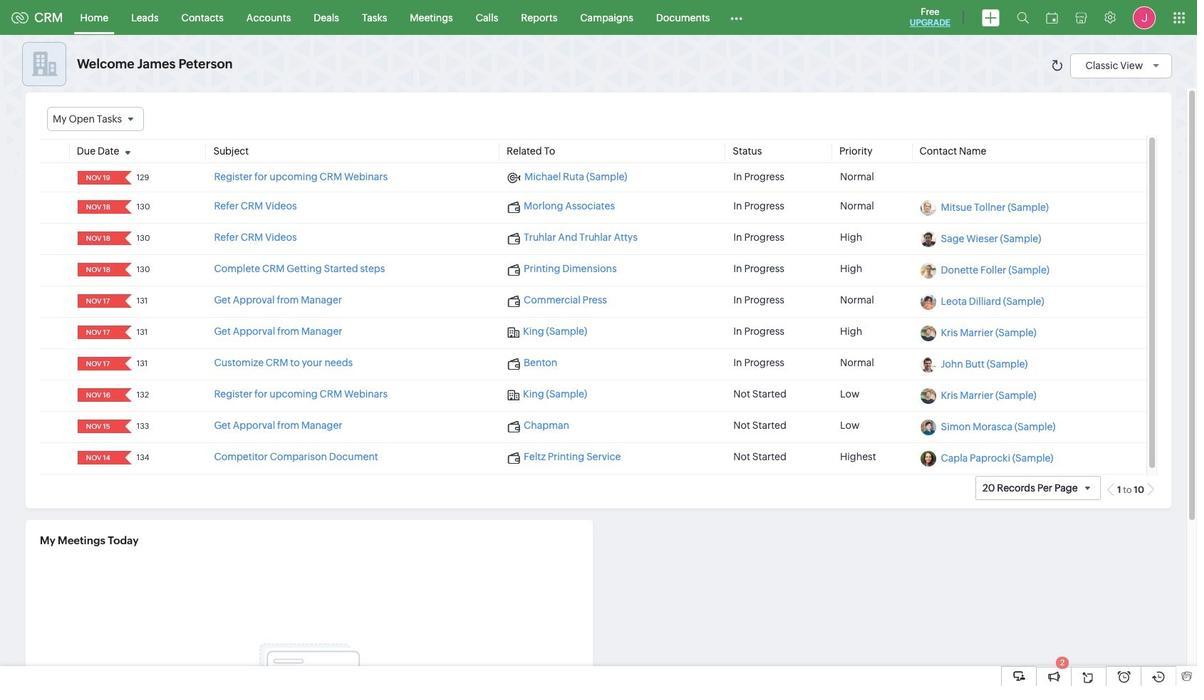 Task type: vqa. For each thing, say whether or not it's contained in the screenshot.
profile 'image'
yes



Task type: describe. For each thing, give the bounding box(es) containing it.
Other Modules field
[[722, 6, 753, 29]]

profile image
[[1134, 6, 1157, 29]]

create menu element
[[974, 0, 1009, 35]]

create menu image
[[983, 9, 1000, 26]]

search element
[[1009, 0, 1038, 35]]

logo image
[[11, 12, 29, 23]]



Task type: locate. For each thing, give the bounding box(es) containing it.
search image
[[1018, 11, 1030, 24]]

calendar image
[[1047, 12, 1059, 23]]

profile element
[[1125, 0, 1165, 35]]

None field
[[47, 107, 144, 131], [82, 171, 115, 185], [82, 201, 115, 214], [82, 232, 115, 245], [82, 263, 115, 277], [82, 295, 115, 308], [82, 326, 115, 340], [82, 357, 115, 371], [82, 389, 115, 402], [82, 420, 115, 434], [82, 452, 115, 465], [47, 107, 144, 131], [82, 171, 115, 185], [82, 201, 115, 214], [82, 232, 115, 245], [82, 263, 115, 277], [82, 295, 115, 308], [82, 326, 115, 340], [82, 357, 115, 371], [82, 389, 115, 402], [82, 420, 115, 434], [82, 452, 115, 465]]



